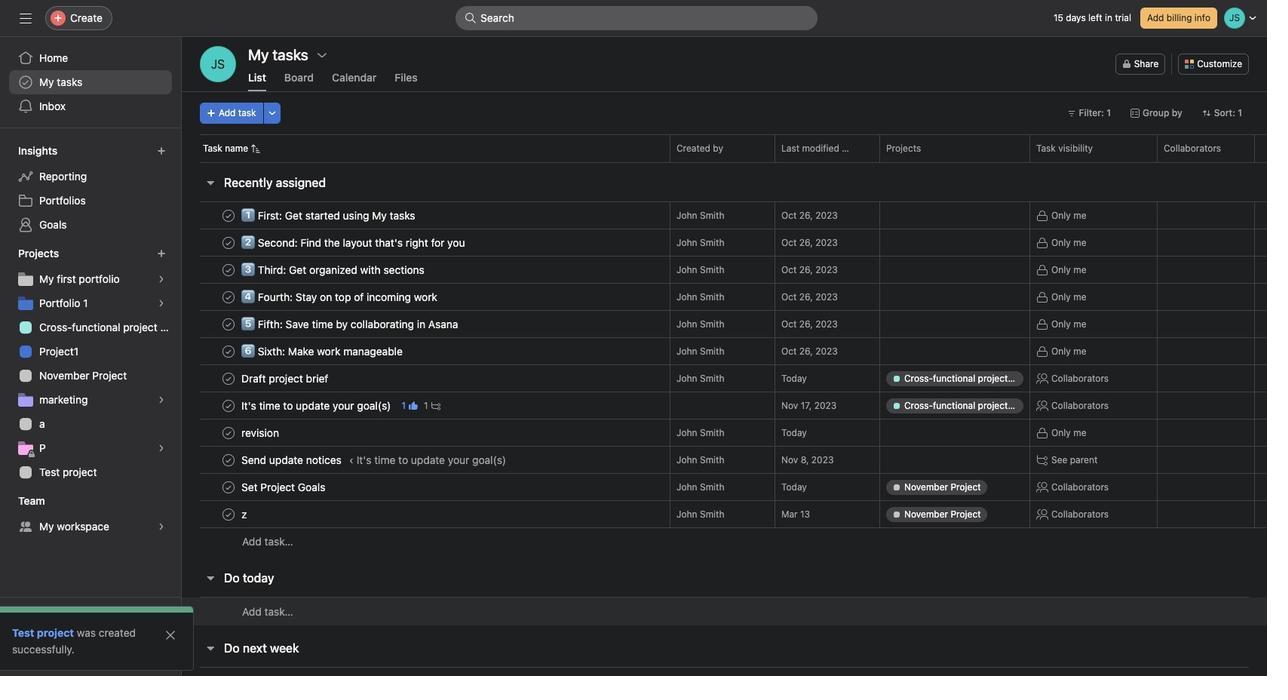 Task type: describe. For each thing, give the bounding box(es) containing it.
1️⃣ first: get started using my tasks cell
[[182, 201, 670, 229]]

hide sidebar image
[[20, 12, 32, 24]]

task name text field for revision cell
[[238, 425, 284, 440]]

mark complete image for task name text box within z cell
[[220, 505, 238, 523]]

mark complete checkbox for task name text box inside 6️⃣ sixth: make work manageable cell
[[220, 342, 238, 360]]

mark complete image for task name text field inside 4️⃣ fourth: stay on top of incoming work cell
[[220, 288, 238, 306]]

linked projects for 5️⃣ fifth: save time by collaborating in asana cell
[[880, 310, 1031, 338]]

mark complete image for task name text box in the 2️⃣ second: find the layout that's right for you cell
[[220, 234, 238, 252]]

header recently assigned tree grid
[[182, 201, 1268, 555]]

see details, marketing image
[[157, 395, 166, 404]]

mark complete checkbox for task name text field in 3️⃣ third: get organized with sections cell
[[220, 261, 238, 279]]

more actions image
[[268, 109, 277, 118]]

mark complete image for task name text box within the 5️⃣ fifth: save time by collaborating in asana cell
[[220, 315, 238, 333]]

teams element
[[0, 487, 181, 542]]

see details, p image
[[157, 444, 166, 453]]

z cell
[[182, 500, 670, 528]]

new project or portfolio image
[[157, 249, 166, 258]]

3️⃣ third: get organized with sections cell
[[182, 256, 670, 284]]

mark complete checkbox for task name text field in send update notices cell
[[220, 451, 238, 469]]

draft project brief cell
[[182, 364, 670, 392]]

linked projects for send update notices cell
[[880, 446, 1031, 474]]

close image
[[164, 629, 177, 641]]

mark complete checkbox for task name text box inside it's time to update your goal(s) cell
[[220, 397, 238, 415]]

mark complete image for task name text box in '1️⃣ first: get started using my tasks' cell
[[220, 206, 238, 224]]

prominent image
[[465, 12, 477, 24]]

view profile settings image
[[200, 46, 236, 82]]

new insights image
[[157, 146, 166, 155]]

see details, portfolio 1 image
[[157, 299, 166, 308]]

task name text field for 4️⃣ fourth: stay on top of incoming work cell
[[238, 289, 442, 304]]

task name text field for 5️⃣ fifth: save time by collaborating in asana cell
[[238, 317, 463, 332]]

linked projects for 2️⃣ second: find the layout that's right for you cell
[[880, 229, 1031, 257]]

1 subtask image
[[431, 401, 440, 410]]

global element
[[0, 37, 181, 128]]

mark complete checkbox for task name text box inside the draft project brief cell
[[220, 369, 238, 387]]

show options image
[[316, 49, 328, 61]]

linked projects for 3️⃣ third: get organized with sections cell
[[880, 256, 1031, 284]]

insights element
[[0, 137, 181, 240]]

task name text field for 3️⃣ third: get organized with sections cell
[[238, 262, 429, 277]]

mark complete image for task name text field in send update notices cell
[[220, 451, 238, 469]]

task name text field for 2️⃣ second: find the layout that's right for you cell
[[238, 235, 470, 250]]

creator for it's time to update your goal(s) cell
[[670, 392, 776, 420]]

mark complete image for task name text box inside the draft project brief cell
[[220, 369, 238, 387]]



Task type: vqa. For each thing, say whether or not it's contained in the screenshot.
10th Task name text box from the top
yes



Task type: locate. For each thing, give the bounding box(es) containing it.
7 mark complete checkbox from the top
[[220, 397, 238, 415]]

5 task name text field from the top
[[238, 371, 333, 386]]

mark complete image inside draft project brief cell
[[220, 369, 238, 387]]

mark complete image for task name text box inside it's time to update your goal(s) cell
[[220, 397, 238, 415]]

2 mark complete checkbox from the top
[[220, 261, 238, 279]]

Task name text field
[[238, 262, 429, 277], [238, 289, 442, 304], [238, 452, 346, 467]]

1 vertical spatial mark complete checkbox
[[220, 478, 238, 496]]

task name text field for 6️⃣ sixth: make work manageable cell
[[238, 344, 407, 359]]

mark complete image
[[220, 206, 238, 224], [220, 342, 238, 360], [220, 369, 238, 387], [220, 397, 238, 415]]

linked projects for 1️⃣ first: get started using my tasks cell
[[880, 201, 1031, 229]]

5 mark complete checkbox from the top
[[220, 342, 238, 360]]

collapse task list for this group image
[[204, 177, 217, 189], [204, 642, 217, 654]]

task name text field inside z cell
[[238, 507, 255, 522]]

mark complete checkbox inside revision cell
[[220, 424, 238, 442]]

1 like. you liked this task image
[[409, 401, 418, 410]]

2 mark complete image from the top
[[220, 261, 238, 279]]

4 mark complete image from the top
[[220, 397, 238, 415]]

mark complete checkbox inside send update notices cell
[[220, 451, 238, 469]]

3 mark complete image from the top
[[220, 288, 238, 306]]

linked projects for revision cell
[[880, 419, 1031, 447]]

2 task name text field from the top
[[238, 289, 442, 304]]

Task name text field
[[238, 208, 420, 223], [238, 235, 470, 250], [238, 317, 463, 332], [238, 344, 407, 359], [238, 371, 333, 386], [238, 398, 396, 413], [238, 425, 284, 440], [238, 480, 330, 495], [238, 507, 255, 522]]

mark complete image inside 2️⃣ second: find the layout that's right for you cell
[[220, 234, 238, 252]]

7 task name text field from the top
[[238, 425, 284, 440]]

1 collapse task list for this group image from the top
[[204, 177, 217, 189]]

9 mark complete checkbox from the top
[[220, 451, 238, 469]]

6 task name text field from the top
[[238, 398, 396, 413]]

task name text field for '1️⃣ first: get started using my tasks' cell
[[238, 208, 420, 223]]

mark complete image inside set project goals cell
[[220, 478, 238, 496]]

linked projects for 6️⃣ sixth: make work manageable cell
[[880, 337, 1031, 365]]

mark complete checkbox inside 4️⃣ fourth: stay on top of incoming work cell
[[220, 288, 238, 306]]

see details, my first portfolio image
[[157, 275, 166, 284]]

0 vertical spatial task name text field
[[238, 262, 429, 277]]

2 collapse task list for this group image from the top
[[204, 642, 217, 654]]

5️⃣ fifth: save time by collaborating in asana cell
[[182, 310, 670, 338]]

8 task name text field from the top
[[238, 480, 330, 495]]

task name text field for z cell on the bottom
[[238, 507, 255, 522]]

projects element
[[0, 240, 181, 487]]

mark complete checkbox inside 3️⃣ third: get organized with sections cell
[[220, 261, 238, 279]]

8 mark complete checkbox from the top
[[220, 424, 238, 442]]

7 mark complete image from the top
[[220, 478, 238, 496]]

6 mark complete image from the top
[[220, 451, 238, 469]]

2 mark complete image from the top
[[220, 342, 238, 360]]

task name text field for set project goals cell
[[238, 480, 330, 495]]

Mark complete checkbox
[[220, 234, 238, 252], [220, 261, 238, 279], [220, 288, 238, 306], [220, 315, 238, 333], [220, 342, 238, 360], [220, 369, 238, 387], [220, 397, 238, 415], [220, 424, 238, 442], [220, 451, 238, 469]]

8 mark complete image from the top
[[220, 505, 238, 523]]

mark complete checkbox for task name text field inside 4️⃣ fourth: stay on top of incoming work cell
[[220, 288, 238, 306]]

mark complete checkbox inside 2️⃣ second: find the layout that's right for you cell
[[220, 234, 238, 252]]

mark complete checkbox for task name text box inside set project goals cell
[[220, 478, 238, 496]]

3 mark complete checkbox from the top
[[220, 505, 238, 523]]

mark complete image for task name text field in 3️⃣ third: get organized with sections cell
[[220, 261, 238, 279]]

1 mark complete checkbox from the top
[[220, 206, 238, 224]]

mark complete image for task name text box inside 6️⃣ sixth: make work manageable cell
[[220, 342, 238, 360]]

1 vertical spatial task name text field
[[238, 289, 442, 304]]

task name text field inside send update notices cell
[[238, 452, 346, 467]]

mark complete checkbox for task name text box in '1️⃣ first: get started using my tasks' cell
[[220, 206, 238, 224]]

4 mark complete checkbox from the top
[[220, 315, 238, 333]]

list box
[[456, 6, 818, 30]]

revision cell
[[182, 419, 670, 447]]

1 task name text field from the top
[[238, 208, 420, 223]]

3 task name text field from the top
[[238, 317, 463, 332]]

0 vertical spatial mark complete checkbox
[[220, 206, 238, 224]]

task name text field inside set project goals cell
[[238, 480, 330, 495]]

mark complete checkbox inside z cell
[[220, 505, 238, 523]]

mark complete image
[[220, 234, 238, 252], [220, 261, 238, 279], [220, 288, 238, 306], [220, 315, 238, 333], [220, 424, 238, 442], [220, 451, 238, 469], [220, 478, 238, 496], [220, 505, 238, 523]]

mark complete image for task name text box in revision cell
[[220, 424, 238, 442]]

mark complete checkbox for task name text box within the 5️⃣ fifth: save time by collaborating in asana cell
[[220, 315, 238, 333]]

it's time to update your goal(s) cell
[[182, 392, 670, 420]]

mark complete checkbox inside set project goals cell
[[220, 478, 238, 496]]

task name text field inside 3️⃣ third: get organized with sections cell
[[238, 262, 429, 277]]

see details, my workspace image
[[157, 522, 166, 531]]

1 vertical spatial collapse task list for this group image
[[204, 642, 217, 654]]

9 task name text field from the top
[[238, 507, 255, 522]]

2 vertical spatial task name text field
[[238, 452, 346, 467]]

mark complete image for task name text box inside set project goals cell
[[220, 478, 238, 496]]

mark complete image inside 6️⃣ sixth: make work manageable cell
[[220, 342, 238, 360]]

1 mark complete checkbox from the top
[[220, 234, 238, 252]]

6️⃣ sixth: make work manageable cell
[[182, 337, 670, 365]]

task name text field for it's time to update your goal(s) cell on the bottom of the page
[[238, 398, 396, 413]]

mark complete checkbox inside 6️⃣ sixth: make work manageable cell
[[220, 342, 238, 360]]

set project goals cell
[[182, 473, 670, 501]]

2 task name text field from the top
[[238, 235, 470, 250]]

task name text field inside 5️⃣ fifth: save time by collaborating in asana cell
[[238, 317, 463, 332]]

mark complete checkbox inside draft project brief cell
[[220, 369, 238, 387]]

send update notices cell
[[182, 446, 670, 474]]

task name text field for send update notices cell at bottom
[[238, 452, 346, 467]]

3 mark complete image from the top
[[220, 369, 238, 387]]

2️⃣ second: find the layout that's right for you cell
[[182, 229, 670, 257]]

collapse task list for this group image
[[204, 572, 217, 584]]

task name text field inside 2️⃣ second: find the layout that's right for you cell
[[238, 235, 470, 250]]

task name text field inside draft project brief cell
[[238, 371, 333, 386]]

task name text field inside 6️⃣ sixth: make work manageable cell
[[238, 344, 407, 359]]

mark complete checkbox inside it's time to update your goal(s) cell
[[220, 397, 238, 415]]

2 vertical spatial mark complete checkbox
[[220, 505, 238, 523]]

mark complete checkbox inside 5️⃣ fifth: save time by collaborating in asana cell
[[220, 315, 238, 333]]

mark complete image inside revision cell
[[220, 424, 238, 442]]

1 task name text field from the top
[[238, 262, 429, 277]]

0 vertical spatial collapse task list for this group image
[[204, 177, 217, 189]]

mark complete image inside '1️⃣ first: get started using my tasks' cell
[[220, 206, 238, 224]]

mark complete checkbox for task name text box in revision cell
[[220, 424, 238, 442]]

linked projects for 4️⃣ fourth: stay on top of incoming work cell
[[880, 283, 1031, 311]]

task name text field inside 4️⃣ fourth: stay on top of incoming work cell
[[238, 289, 442, 304]]

1 mark complete image from the top
[[220, 234, 238, 252]]

mark complete image inside 3️⃣ third: get organized with sections cell
[[220, 261, 238, 279]]

1 mark complete image from the top
[[220, 206, 238, 224]]

mark complete image inside send update notices cell
[[220, 451, 238, 469]]

4 mark complete image from the top
[[220, 315, 238, 333]]

mark complete image inside 4️⃣ fourth: stay on top of incoming work cell
[[220, 288, 238, 306]]

2 mark complete checkbox from the top
[[220, 478, 238, 496]]

5 mark complete image from the top
[[220, 424, 238, 442]]

mark complete image inside 5️⃣ fifth: save time by collaborating in asana cell
[[220, 315, 238, 333]]

mark complete checkbox for task name text box within z cell
[[220, 505, 238, 523]]

Mark complete checkbox
[[220, 206, 238, 224], [220, 478, 238, 496], [220, 505, 238, 523]]

task name text field for draft project brief cell
[[238, 371, 333, 386]]

3 mark complete checkbox from the top
[[220, 288, 238, 306]]

row
[[182, 134, 1268, 162], [200, 161, 1268, 163], [182, 201, 1268, 229], [182, 229, 1268, 257], [182, 256, 1268, 284], [182, 283, 1268, 311], [182, 310, 1268, 338], [182, 337, 1268, 365], [182, 364, 1268, 392], [182, 392, 1268, 420], [182, 419, 1268, 447], [182, 446, 1268, 474], [182, 473, 1268, 501], [182, 500, 1268, 528], [182, 527, 1268, 555], [182, 597, 1268, 626], [182, 667, 1268, 676]]

task name text field inside it's time to update your goal(s) cell
[[238, 398, 396, 413]]

4 task name text field from the top
[[238, 344, 407, 359]]

mark complete image inside z cell
[[220, 505, 238, 523]]

mark complete checkbox inside '1️⃣ first: get started using my tasks' cell
[[220, 206, 238, 224]]

6 mark complete checkbox from the top
[[220, 369, 238, 387]]

task name text field inside '1️⃣ first: get started using my tasks' cell
[[238, 208, 420, 223]]

4️⃣ fourth: stay on top of incoming work cell
[[182, 283, 670, 311]]

mark complete checkbox for task name text box in the 2️⃣ second: find the layout that's right for you cell
[[220, 234, 238, 252]]

3 task name text field from the top
[[238, 452, 346, 467]]

task name text field inside revision cell
[[238, 425, 284, 440]]



